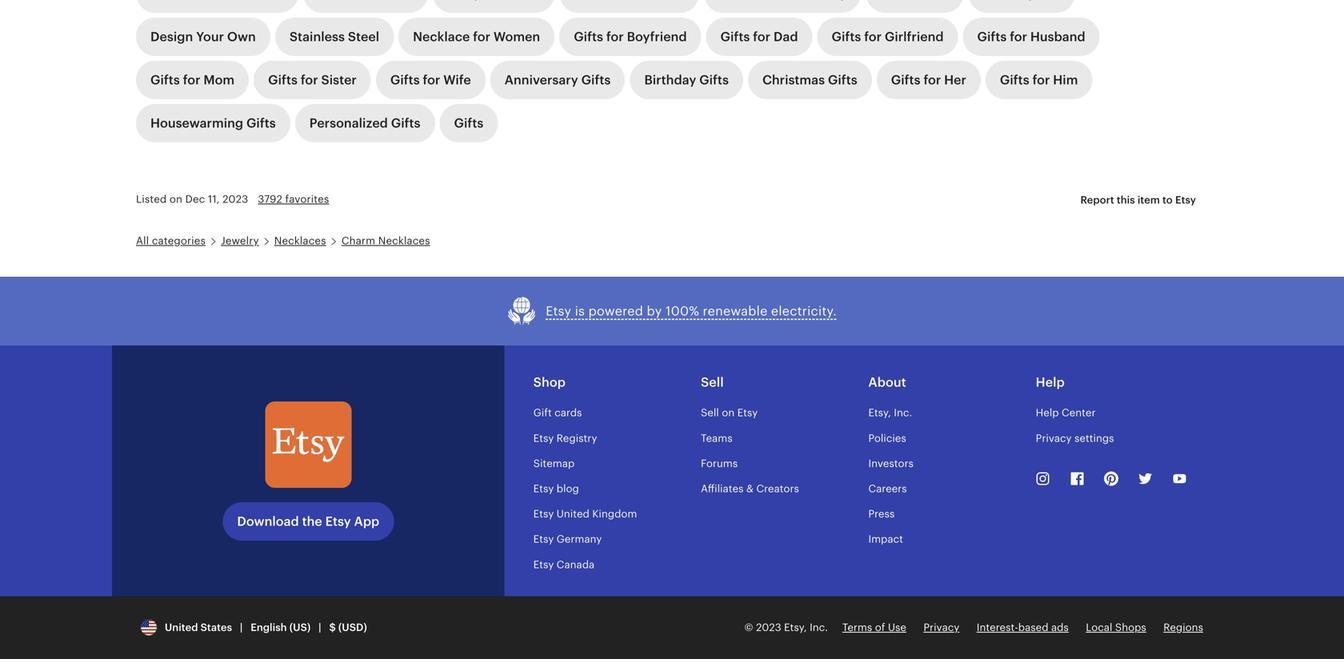 Task type: vqa. For each thing, say whether or not it's contained in the screenshot.
shopping
no



Task type: locate. For each thing, give the bounding box(es) containing it.
privacy for privacy 'link'
[[924, 622, 960, 634]]

privacy right use
[[924, 622, 960, 634]]

for left mom
[[183, 73, 200, 87]]

etsy for etsy germany
[[534, 534, 554, 546]]

on for listed
[[170, 193, 183, 205]]

for inside gifts for her link
[[924, 73, 941, 87]]

2 help from the top
[[1036, 407, 1059, 419]]

1 horizontal spatial privacy
[[1036, 432, 1072, 444]]

center
[[1062, 407, 1096, 419]]

privacy down help center link
[[1036, 432, 1072, 444]]

privacy
[[1036, 432, 1072, 444], [924, 622, 960, 634]]

item
[[1138, 194, 1160, 206]]

for for women
[[473, 29, 491, 44]]

wife
[[444, 73, 471, 87]]

sell
[[701, 376, 724, 390], [701, 407, 719, 419]]

housewarming
[[150, 116, 243, 130]]

0 horizontal spatial |
[[240, 622, 243, 634]]

sell up sell on etsy
[[701, 376, 724, 390]]

for inside gifts for wife link
[[423, 73, 440, 87]]

women
[[494, 29, 540, 44]]

1 vertical spatial united
[[165, 622, 198, 634]]

sell up teams
[[701, 407, 719, 419]]

shop
[[534, 376, 566, 390]]

affiliates
[[701, 483, 744, 495]]

etsy for etsy blog
[[534, 483, 554, 495]]

help
[[1036, 376, 1065, 390], [1036, 407, 1059, 419]]

for left wife
[[423, 73, 440, 87]]

interest-based ads link
[[977, 622, 1069, 634]]

gifts inside christmas gifts link
[[828, 73, 858, 87]]

english
[[251, 622, 287, 634]]

inc. left terms
[[810, 622, 828, 634]]

gifts down wife
[[454, 116, 484, 130]]

0 horizontal spatial united
[[165, 622, 198, 634]]

for
[[473, 29, 491, 44], [607, 29, 624, 44], [753, 29, 771, 44], [864, 29, 882, 44], [1010, 29, 1028, 44], [183, 73, 200, 87], [301, 73, 318, 87], [423, 73, 440, 87], [924, 73, 941, 87], [1033, 73, 1050, 87]]

for left her
[[924, 73, 941, 87]]

for for mom
[[183, 73, 200, 87]]

charm necklaces
[[342, 235, 430, 247]]

gifts down gifts for wife link
[[391, 116, 421, 130]]

1 vertical spatial on
[[722, 407, 735, 419]]

terms of use
[[843, 622, 907, 634]]

gifts inside birthday gifts link
[[700, 73, 729, 87]]

help left center on the bottom of page
[[1036, 407, 1059, 419]]

gifts for girlfriend link
[[818, 17, 958, 56]]

gifts down stainless
[[268, 73, 298, 87]]

etsy, inc.
[[869, 407, 912, 419]]

1 horizontal spatial etsy,
[[869, 407, 891, 419]]

anniversary gifts link
[[490, 61, 625, 99]]

0 horizontal spatial etsy,
[[784, 622, 807, 634]]

necklace for women link
[[399, 17, 555, 56]]

1 horizontal spatial necklaces
[[378, 235, 430, 247]]

gifts for mom link
[[136, 61, 249, 99]]

0 horizontal spatial privacy
[[924, 622, 960, 634]]

gifts up anniversary gifts
[[574, 29, 603, 44]]

gifts for wife link
[[376, 61, 486, 99]]

gifts for her
[[891, 73, 967, 87]]

careers
[[869, 483, 907, 495]]

etsy germany
[[534, 534, 602, 546]]

for for sister
[[301, 73, 318, 87]]

on up teams
[[722, 407, 735, 419]]

for for girlfriend
[[864, 29, 882, 44]]

gifts right birthday
[[700, 73, 729, 87]]

design your own
[[150, 29, 256, 44]]

privacy settings
[[1036, 432, 1114, 444]]

for inside gifts for boyfriend link
[[607, 29, 624, 44]]

necklaces down 3792 favorites
[[274, 235, 326, 247]]

for left women
[[473, 29, 491, 44]]

gifts up christmas gifts link
[[832, 29, 861, 44]]

personalized
[[310, 116, 388, 130]]

0 horizontal spatial necklaces
[[274, 235, 326, 247]]

help center link
[[1036, 407, 1096, 419]]

etsy left "is"
[[546, 304, 572, 319]]

etsy right to
[[1176, 194, 1196, 206]]

for left him
[[1033, 73, 1050, 87]]

on left "dec"
[[170, 193, 183, 205]]

canada
[[557, 559, 595, 571]]

for inside 'gifts for him' link
[[1033, 73, 1050, 87]]

1 horizontal spatial on
[[722, 407, 735, 419]]

etsy down etsy blog
[[534, 508, 554, 520]]

cards
[[555, 407, 582, 419]]

gifts for him
[[1000, 73, 1078, 87]]

christmas gifts link
[[748, 61, 872, 99]]

gifts inside gifts for wife link
[[390, 73, 420, 87]]

download the etsy app link
[[223, 502, 394, 541]]

sell for sell
[[701, 376, 724, 390]]

etsy
[[1176, 194, 1196, 206], [546, 304, 572, 319], [738, 407, 758, 419], [534, 432, 554, 444], [534, 483, 554, 495], [534, 508, 554, 520], [325, 514, 351, 529], [534, 534, 554, 546], [534, 559, 554, 571]]

1 vertical spatial privacy
[[924, 622, 960, 634]]

local shops link
[[1086, 622, 1147, 634]]

anniversary
[[505, 73, 578, 87]]

gifts for her link
[[877, 61, 981, 99]]

0 vertical spatial privacy
[[1036, 432, 1072, 444]]

blog
[[557, 483, 579, 495]]

gifts inside personalized gifts link
[[391, 116, 421, 130]]

etsy, up the policies
[[869, 407, 891, 419]]

2023 right 11,
[[223, 193, 248, 205]]

gift cards link
[[534, 407, 582, 419]]

gifts right anniversary
[[581, 73, 611, 87]]

1 vertical spatial 2023
[[756, 622, 782, 634]]

all
[[136, 235, 149, 247]]

necklaces link
[[274, 235, 326, 247]]

ads
[[1052, 622, 1069, 634]]

teams
[[701, 432, 733, 444]]

stainless
[[290, 29, 345, 44]]

etsy blog
[[534, 483, 579, 495]]

your
[[196, 29, 224, 44]]

gifts inside gifts for girlfriend link
[[832, 29, 861, 44]]

etsy left blog
[[534, 483, 554, 495]]

for left girlfriend at the top right of page
[[864, 29, 882, 44]]

for left husband
[[1010, 29, 1028, 44]]

design your own link
[[136, 17, 270, 56]]

gifts right christmas
[[828, 73, 858, 87]]

kingdom
[[592, 508, 637, 520]]

christmas gifts
[[763, 73, 858, 87]]

gifts right housewarming on the left
[[246, 116, 276, 130]]

0 vertical spatial united
[[557, 508, 590, 520]]

etsy is powered by 100% renewable electricity.
[[546, 304, 837, 319]]

gifts down girlfriend at the top right of page
[[891, 73, 921, 87]]

for inside gifts for sister link
[[301, 73, 318, 87]]

| right states in the bottom of the page
[[240, 622, 243, 634]]

1 vertical spatial help
[[1036, 407, 1059, 419]]

for for dad
[[753, 29, 771, 44]]

united down blog
[[557, 508, 590, 520]]

etsy united kingdom
[[534, 508, 637, 520]]

stainless steel link
[[275, 17, 394, 56]]

1 vertical spatial sell
[[701, 407, 719, 419]]

gifts for husband link
[[963, 17, 1100, 56]]

(us)
[[290, 622, 311, 634]]

united right us image
[[165, 622, 198, 634]]

etsy, right ©
[[784, 622, 807, 634]]

for inside gifts for girlfriend link
[[864, 29, 882, 44]]

0 horizontal spatial on
[[170, 193, 183, 205]]

gifts inside gifts for mom link
[[150, 73, 180, 87]]

© 2023 etsy, inc.
[[745, 622, 828, 634]]

forums
[[701, 458, 738, 470]]

steel
[[348, 29, 379, 44]]

etsy,
[[869, 407, 891, 419], [784, 622, 807, 634]]

report this item to etsy
[[1081, 194, 1196, 206]]

1 horizontal spatial |
[[319, 622, 321, 634]]

app
[[354, 514, 380, 529]]

us image
[[141, 620, 157, 636]]

united states   |   english (us)   |   $ (usd)
[[159, 622, 367, 634]]

0 horizontal spatial inc.
[[810, 622, 828, 634]]

gifts left wife
[[390, 73, 420, 87]]

press link
[[869, 508, 895, 520]]

help up help center
[[1036, 376, 1065, 390]]

christmas
[[763, 73, 825, 87]]

|
[[240, 622, 243, 634], [319, 622, 321, 634]]

gifts inside gifts for husband link
[[978, 29, 1007, 44]]

etsy for etsy registry
[[534, 432, 554, 444]]

for left dad
[[753, 29, 771, 44]]

impact
[[869, 534, 903, 546]]

housewarming gifts
[[150, 116, 276, 130]]

jewelry link
[[221, 235, 259, 247]]

1 sell from the top
[[701, 376, 724, 390]]

gifts inside housewarming gifts link
[[246, 116, 276, 130]]

sell for sell on etsy
[[701, 407, 719, 419]]

for for him
[[1033, 73, 1050, 87]]

inc.
[[894, 407, 912, 419], [810, 622, 828, 634]]

etsy left 'canada'
[[534, 559, 554, 571]]

for left sister
[[301, 73, 318, 87]]

2023 right ©
[[756, 622, 782, 634]]

gifts for him link
[[986, 61, 1093, 99]]

1 horizontal spatial 2023
[[756, 622, 782, 634]]

for inside necklace for women "link"
[[473, 29, 491, 44]]

report this item to etsy button
[[1069, 186, 1208, 215]]

for inside gifts for mom link
[[183, 73, 200, 87]]

for left boyfriend
[[607, 29, 624, 44]]

help for help
[[1036, 376, 1065, 390]]

etsy down gift
[[534, 432, 554, 444]]

etsy up etsy canada
[[534, 534, 554, 546]]

| left $
[[319, 622, 321, 634]]

0 vertical spatial etsy,
[[869, 407, 891, 419]]

states
[[201, 622, 232, 634]]

etsy for etsy is powered by 100% renewable electricity.
[[546, 304, 572, 319]]

1 help from the top
[[1036, 376, 1065, 390]]

2 sell from the top
[[701, 407, 719, 419]]

0 horizontal spatial 2023
[[223, 193, 248, 205]]

0 vertical spatial on
[[170, 193, 183, 205]]

for inside gifts for husband link
[[1010, 29, 1028, 44]]

1 vertical spatial etsy,
[[784, 622, 807, 634]]

sell on etsy link
[[701, 407, 758, 419]]

for inside gifts for dad link
[[753, 29, 771, 44]]

for for boyfriend
[[607, 29, 624, 44]]

0 vertical spatial sell
[[701, 376, 724, 390]]

gifts link
[[440, 104, 498, 142]]

gifts down gifts for husband
[[1000, 73, 1030, 87]]

gifts up 'gifts for him' link
[[978, 29, 1007, 44]]

inc. up the policies
[[894, 407, 912, 419]]

0 vertical spatial help
[[1036, 376, 1065, 390]]

0 vertical spatial inc.
[[894, 407, 912, 419]]

gifts down design
[[150, 73, 180, 87]]

sitemap
[[534, 458, 575, 470]]

1 vertical spatial inc.
[[810, 622, 828, 634]]

gifts left dad
[[721, 29, 750, 44]]

2023
[[223, 193, 248, 205], [756, 622, 782, 634]]

press
[[869, 508, 895, 520]]

necklaces right charm
[[378, 235, 430, 247]]



Task type: describe. For each thing, give the bounding box(es) containing it.
1 horizontal spatial inc.
[[894, 407, 912, 419]]

necklace
[[413, 29, 470, 44]]

to
[[1163, 194, 1173, 206]]

gifts for boyfriend link
[[560, 17, 701, 56]]

etsy united kingdom link
[[534, 508, 637, 520]]

etsy canada
[[534, 559, 595, 571]]

gifts inside gifts for her link
[[891, 73, 921, 87]]

gifts inside gifts for sister link
[[268, 73, 298, 87]]

&
[[747, 483, 754, 495]]

gifts for dad link
[[706, 17, 813, 56]]

policies
[[869, 432, 907, 444]]

etsy for etsy united kingdom
[[534, 508, 554, 520]]

2 | from the left
[[319, 622, 321, 634]]

him
[[1053, 73, 1078, 87]]

the
[[302, 514, 322, 529]]

report
[[1081, 194, 1115, 206]]

gifts for husband
[[978, 29, 1086, 44]]

3792
[[258, 193, 282, 205]]

gifts for boyfriend
[[574, 29, 687, 44]]

all categories
[[136, 235, 206, 247]]

local
[[1086, 622, 1113, 634]]

terms
[[843, 622, 873, 634]]

birthday gifts
[[645, 73, 729, 87]]

sell on etsy
[[701, 407, 758, 419]]

gifts inside 'gifts for him' link
[[1000, 73, 1030, 87]]

11,
[[208, 193, 220, 205]]

girlfriend
[[885, 29, 944, 44]]

design
[[150, 29, 193, 44]]

use
[[888, 622, 907, 634]]

for for her
[[924, 73, 941, 87]]

gifts for sister
[[268, 73, 357, 87]]

gifts for mom
[[150, 73, 235, 87]]

impact link
[[869, 534, 903, 546]]

(usd)
[[338, 622, 367, 634]]

download
[[237, 514, 299, 529]]

dec
[[185, 193, 205, 205]]

interest-based ads
[[977, 622, 1069, 634]]

gifts inside anniversary gifts link
[[581, 73, 611, 87]]

0 vertical spatial 2023
[[223, 193, 248, 205]]

investors link
[[869, 458, 914, 470]]

on for sell
[[722, 407, 735, 419]]

help for help center
[[1036, 407, 1059, 419]]

affiliates & creators link
[[701, 483, 799, 495]]

2 necklaces from the left
[[378, 235, 430, 247]]

about
[[869, 376, 907, 390]]

birthday gifts link
[[630, 61, 743, 99]]

privacy link
[[924, 622, 960, 634]]

shops
[[1116, 622, 1147, 634]]

etsy right the
[[325, 514, 351, 529]]

gifts inside gifts for dad link
[[721, 29, 750, 44]]

gifts inside gifts for boyfriend link
[[574, 29, 603, 44]]

boyfriend
[[627, 29, 687, 44]]

regions button
[[1164, 621, 1204, 635]]

1 necklaces from the left
[[274, 235, 326, 247]]

for for husband
[[1010, 29, 1028, 44]]

etsy registry
[[534, 432, 597, 444]]

listed on dec 11, 2023
[[136, 193, 248, 205]]

privacy for privacy settings
[[1036, 432, 1072, 444]]

her
[[944, 73, 967, 87]]

this
[[1117, 194, 1135, 206]]

teams link
[[701, 432, 733, 444]]

etsy, inc. link
[[869, 407, 912, 419]]

all categories link
[[136, 235, 206, 247]]

charm
[[342, 235, 376, 247]]

regions
[[1164, 622, 1204, 634]]

1 | from the left
[[240, 622, 243, 634]]

1 horizontal spatial united
[[557, 508, 590, 520]]

for for wife
[[423, 73, 440, 87]]

etsy up forums link
[[738, 407, 758, 419]]

policies link
[[869, 432, 907, 444]]

charm necklaces link
[[342, 235, 430, 247]]

renewable
[[703, 304, 768, 319]]

affiliates & creators
[[701, 483, 799, 495]]

creators
[[757, 483, 799, 495]]

etsy for etsy canada
[[534, 559, 554, 571]]

favorites
[[285, 193, 329, 205]]

etsy is powered by 100% renewable electricity. button
[[507, 296, 837, 327]]

necklace for women
[[413, 29, 540, 44]]

based
[[1019, 622, 1049, 634]]

investors
[[869, 458, 914, 470]]

etsy registry link
[[534, 432, 597, 444]]

categories
[[152, 235, 206, 247]]

gifts for sister link
[[254, 61, 371, 99]]

anniversary gifts
[[505, 73, 611, 87]]

gifts for dad
[[721, 29, 798, 44]]

gifts for girlfriend
[[832, 29, 944, 44]]

3792 favorites link
[[258, 193, 329, 205]]

sister
[[321, 73, 357, 87]]

3792 favorites
[[258, 193, 329, 205]]

download the etsy app
[[237, 514, 380, 529]]

©
[[745, 622, 753, 634]]

germany
[[557, 534, 602, 546]]

gifts inside gifts 'link'
[[454, 116, 484, 130]]

own
[[227, 29, 256, 44]]



